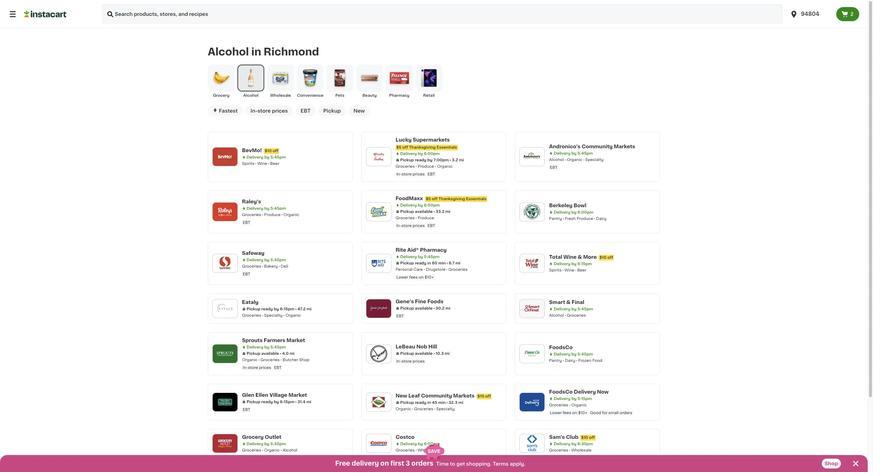 Task type: describe. For each thing, give the bounding box(es) containing it.
lucky
[[396, 137, 412, 142]]

in- down lebeau
[[396, 360, 402, 364]]

groceries produce
[[396, 216, 434, 220]]

sam's
[[549, 435, 565, 440]]

0 horizontal spatial markets
[[453, 394, 475, 399]]

fees for lower fees on $10+ good for small orders
[[563, 411, 571, 415]]

in-store prices button
[[246, 106, 293, 116]]

0 vertical spatial market
[[287, 338, 305, 343]]

thanksgiving inside lucky supermarkets $5 off thanksgiving essentials
[[409, 146, 436, 149]]

lebeau nob hill
[[396, 345, 437, 350]]

personal care drugstore groceries
[[396, 268, 468, 272]]

delivery for total wine & more logo
[[554, 262, 571, 266]]

pickup ready by 6:15pm for glen ellen village market
[[247, 400, 295, 404]]

by for costco logo
[[418, 442, 423, 446]]

shop button
[[822, 459, 841, 469]]

groceries down the delivery by 5:15pm
[[549, 404, 569, 407]]

delivery by 5:15pm
[[554, 397, 592, 401]]

groceries organic
[[549, 404, 587, 407]]

groceries down "pickup ready by 7:00pm"
[[396, 165, 415, 169]]

butcher
[[283, 358, 298, 362]]

gene's fine foods
[[396, 299, 444, 304]]

glen
[[242, 393, 254, 398]]

pickup available for 4.0 mi
[[247, 352, 279, 356]]

delivery by 5:45pm for safeway
[[247, 258, 286, 262]]

groceries down 6.7 mi
[[449, 268, 468, 272]]

retail
[[423, 94, 435, 98]]

ready for 6.7
[[415, 262, 427, 265]]

lower fees on $10+
[[396, 276, 434, 280]]

94804 button
[[790, 4, 832, 24]]

groceries wholesale for 6:00pm
[[396, 449, 438, 453]]

free
[[335, 461, 350, 467]]

available for 33.2
[[415, 210, 433, 214]]

deli
[[281, 265, 288, 269]]

delivery for bevmo! logo
[[247, 155, 263, 159]]

foodmaxx logo image
[[370, 203, 388, 221]]

store for 33.2 mi
[[402, 224, 412, 228]]

essentials inside lucky supermarkets $5 off thanksgiving essentials
[[437, 146, 457, 149]]

pickup for 31.4 mi
[[247, 400, 260, 404]]

wholesale button
[[267, 65, 294, 99]]

available for 10.3
[[415, 352, 433, 356]]

6:00pm for 3.2 mi
[[424, 152, 440, 156]]

6:00pm for fresh produce
[[578, 211, 594, 214]]

drugstore
[[426, 268, 446, 272]]

new for new leaf community markets $15 off
[[396, 394, 407, 399]]

1 vertical spatial &
[[567, 300, 571, 305]]

mi for 47.2 mi
[[307, 307, 312, 311]]

delivery by 6:00pm for 33.2 mi
[[400, 204, 440, 207]]

pickup ready by 7:00pm
[[400, 158, 449, 162]]

2
[[851, 12, 854, 17]]

groceries down foodmaxx
[[396, 216, 415, 220]]

pickup button
[[318, 106, 346, 116]]

45
[[432, 401, 437, 405]]

leaf
[[409, 394, 420, 399]]

care
[[414, 268, 423, 272]]

groceries down final
[[567, 314, 586, 318]]

$15
[[478, 395, 484, 399]]

berkeley
[[549, 203, 573, 208]]

groceries down safeway
[[242, 265, 261, 269]]

1 vertical spatial in-store prices
[[396, 360, 425, 364]]

sprouts farmers market logo image
[[216, 345, 234, 363]]

groceries down costco on the left bottom of page
[[396, 449, 415, 453]]

fees for lower fees on $10+
[[409, 276, 418, 280]]

0 vertical spatial groceries produce organic
[[396, 165, 453, 169]]

smart & final logo image
[[523, 300, 542, 318]]

delivery by 5:45pm for raley's
[[247, 207, 286, 211]]

0 horizontal spatial groceries produce organic
[[242, 213, 299, 217]]

foodsco for foodsco
[[549, 345, 573, 350]]

beer for off
[[270, 162, 279, 166]]

spirits wine beer for total
[[549, 269, 587, 272]]

ebt down raley's
[[243, 221, 250, 225]]

lucky supermarkets $5 off thanksgiving essentials
[[396, 137, 457, 149]]

alcohol in richmond main content
[[0, 28, 868, 473]]

94804
[[801, 11, 820, 17]]

ellen
[[256, 393, 268, 398]]

lower for lower fees on $10+
[[396, 276, 408, 280]]

instacart logo image
[[24, 10, 66, 18]]

off inside bevmo! $10 off
[[273, 149, 279, 153]]

6.7 mi
[[449, 262, 461, 265]]

new for new
[[354, 108, 365, 113]]

by for sprouts farmers market logo
[[264, 346, 270, 350]]

ebt down the 'groceries produce'
[[428, 224, 435, 228]]

prices for 4.0 mi
[[259, 366, 271, 370]]

delivery by 5:45pm for andronico's community markets
[[554, 152, 593, 155]]

glen ellen village market logo image
[[216, 393, 234, 412]]

bakery
[[264, 265, 278, 269]]

delivery for safeway logo at the bottom left of the page
[[247, 258, 263, 262]]

groceries wholesale for 6:30pm
[[549, 449, 592, 453]]

pets
[[336, 94, 345, 98]]

pickup ready in 45 min
[[400, 401, 446, 405]]

rite
[[396, 248, 406, 253]]

wine for wine
[[565, 269, 575, 272]]

smart & final
[[549, 300, 585, 305]]

frozen
[[579, 359, 592, 363]]

Search field
[[102, 4, 783, 24]]

village
[[270, 393, 287, 398]]

6:00pm for 33.2 mi
[[424, 204, 440, 207]]

32.3
[[449, 401, 458, 405]]

30.2 mi
[[436, 307, 451, 311]]

store for 3.2 mi
[[402, 172, 412, 176]]

fastest
[[219, 108, 238, 113]]

prices down 'lebeau nob hill'
[[413, 360, 425, 364]]

groceries down pickup ready in 45 min
[[414, 407, 433, 411]]

groceries down raley's
[[242, 213, 261, 217]]

gene's
[[396, 299, 414, 304]]

6:30pm
[[578, 442, 593, 446]]

by for raley's logo
[[264, 207, 270, 211]]

32.3 mi
[[449, 401, 464, 405]]

delivery by 6:00pm for 3.2 mi
[[400, 152, 440, 156]]

1 vertical spatial dairy
[[565, 359, 576, 363]]

5:45pm for safeway
[[270, 258, 286, 262]]

hill
[[429, 345, 437, 350]]

pickup ready in 60 min
[[400, 262, 446, 265]]

$10 inside bevmo! $10 off
[[265, 149, 272, 153]]

0 horizontal spatial shop
[[299, 358, 309, 362]]

sprouts
[[242, 338, 263, 343]]

pickup available for 30.2 mi
[[400, 307, 433, 311]]

by for total wine & more logo
[[572, 262, 577, 266]]

60
[[432, 262, 438, 265]]

mi for 32.3 mi
[[459, 401, 464, 405]]

31.4 mi
[[298, 400, 311, 404]]

wine for $10
[[257, 162, 267, 166]]

off inside foodmaxx $5 off thanksgiving essentials
[[432, 197, 438, 201]]

bowl
[[574, 203, 587, 208]]

pickup for 6.7 mi
[[400, 262, 414, 265]]

store down lebeau
[[402, 360, 412, 364]]

small
[[609, 411, 619, 415]]

pantry fresh produce dairy
[[549, 217, 607, 221]]

lucky supermarkets logo image
[[370, 148, 388, 166]]

ebt down organic groceries butcher shop at the left of page
[[274, 366, 282, 370]]

6.7
[[449, 262, 455, 265]]

delivery for the foodmaxx logo
[[400, 204, 417, 207]]

prices for 3.2 mi
[[413, 172, 425, 176]]

raley's logo image
[[216, 203, 234, 221]]

spirits wine beer for bevmo!
[[242, 162, 279, 166]]

costco
[[396, 435, 415, 440]]

pickup for 30.2 mi
[[400, 307, 414, 311]]

delivery by 5:45pm for sprouts farmers market
[[247, 346, 286, 350]]

2 button
[[837, 7, 860, 21]]

grocery outlet logo image
[[216, 435, 234, 453]]

5:15pm
[[578, 397, 592, 401]]

sprouts farmers market
[[242, 338, 305, 343]]

delivery for lucky supermarkets logo
[[400, 152, 417, 156]]

by for berkeley bowl logo
[[572, 211, 577, 214]]

1 horizontal spatial orders
[[620, 411, 633, 415]]

off inside lucky supermarkets $5 off thanksgiving essentials
[[403, 146, 408, 149]]

time
[[436, 462, 449, 467]]

mi for 31.4 mi
[[307, 400, 311, 404]]

andronico's community markets
[[549, 144, 635, 149]]

5:45pm for smart & final
[[578, 307, 593, 311]]

by for bevmo! logo
[[264, 155, 270, 159]]

rite aid® pharmacy
[[396, 248, 447, 253]]

in-store prices ebt for foodmaxx
[[396, 224, 435, 228]]

beer for &
[[578, 269, 587, 272]]

ebt inside button
[[301, 108, 311, 113]]

pickup inside button
[[323, 108, 341, 113]]

7:00pm
[[434, 158, 449, 162]]

specialty for alcohol organic specialty
[[586, 158, 604, 162]]

10.3
[[436, 352, 444, 356]]

pickup for 33.2 mi
[[400, 210, 414, 214]]

save image
[[424, 443, 444, 460]]

andronico's community markets logo image
[[523, 148, 542, 166]]

delivery by 5:45pm for rite aid® pharmacy
[[400, 255, 440, 259]]

47.2 mi
[[298, 307, 312, 311]]

ready for 31.4
[[261, 400, 273, 404]]

foodmaxx $5 off thanksgiving essentials
[[396, 196, 487, 201]]

new leaf community markets logo image
[[370, 393, 388, 412]]

safeway logo image
[[216, 254, 234, 273]]

delivery up 5:15pm
[[574, 390, 596, 395]]

5:45pm for sprouts farmers market
[[270, 346, 286, 350]]

ebt down glen
[[243, 408, 250, 412]]

to
[[450, 462, 455, 467]]

bevmo! logo image
[[216, 148, 234, 166]]

in- inside button
[[251, 108, 258, 113]]

for
[[602, 411, 608, 415]]

ebt button
[[296, 106, 316, 116]]

bevmo! $10 off
[[242, 148, 279, 153]]

delivery
[[352, 461, 379, 467]]

delivery for smart & final logo
[[554, 307, 571, 311]]

thanksgiving inside foodmaxx $5 off thanksgiving essentials
[[439, 197, 465, 201]]

5:45pm for rite aid® pharmacy
[[424, 255, 440, 259]]

supermarkets
[[413, 137, 450, 142]]

pickup available for 33.2 mi
[[400, 210, 433, 214]]

foodmaxx
[[396, 196, 423, 201]]

convenience
[[297, 94, 324, 98]]

5:45pm for andronico's community markets
[[578, 152, 593, 155]]

0 horizontal spatial orders
[[412, 461, 434, 467]]

0 horizontal spatial specialty
[[264, 314, 283, 318]]

6:15pm for glen ellen village market
[[280, 400, 295, 404]]

$10+ for lower fees on $10+
[[425, 276, 434, 280]]



Task type: locate. For each thing, give the bounding box(es) containing it.
delivery by 6:00pm down costco on the left bottom of page
[[400, 442, 440, 446]]

1 vertical spatial market
[[289, 393, 307, 398]]

spirits wine beer
[[242, 162, 279, 166], [549, 269, 587, 272]]

1 vertical spatial on
[[572, 411, 577, 415]]

0 horizontal spatial $10
[[265, 149, 272, 153]]

$10+ for lower fees on $10+ good for small orders
[[578, 411, 588, 415]]

0 vertical spatial in-store prices
[[251, 108, 288, 113]]

alcohol for alcohol in richmond
[[208, 47, 249, 57]]

off inside new leaf community markets $15 off
[[485, 395, 491, 399]]

grocery button
[[208, 65, 235, 99]]

produce
[[418, 165, 434, 169], [264, 213, 281, 217], [418, 216, 434, 220], [577, 217, 593, 221]]

33.2
[[436, 210, 445, 214]]

5:45pm for raley's
[[270, 207, 286, 211]]

0 vertical spatial $5
[[396, 146, 402, 149]]

ebt down convenience
[[301, 108, 311, 113]]

rite aid® pharmacy logo image
[[370, 254, 388, 273]]

2 vertical spatial on
[[381, 461, 389, 467]]

specialty for organic groceries specialty
[[436, 407, 455, 411]]

available up organic groceries butcher shop at the left of page
[[261, 352, 279, 356]]

specialty
[[586, 158, 604, 162], [264, 314, 283, 318], [436, 407, 455, 411]]

pets button
[[327, 65, 353, 99]]

safeway
[[242, 251, 265, 256]]

in-store prices down lebeau
[[396, 360, 425, 364]]

1 horizontal spatial dairy
[[596, 217, 607, 221]]

delivery by 6:00pm up "pickup ready by 7:00pm"
[[400, 152, 440, 156]]

1 horizontal spatial $5
[[426, 197, 431, 201]]

fees down groceries organic
[[563, 411, 571, 415]]

1 horizontal spatial new
[[396, 394, 407, 399]]

2 horizontal spatial $10
[[600, 256, 607, 260]]

0 vertical spatial markets
[[614, 144, 635, 149]]

groceries down "sprouts farmers market"
[[261, 358, 280, 362]]

in-store prices
[[251, 108, 288, 113], [396, 360, 425, 364]]

fastest button
[[208, 106, 243, 116]]

foodsco logo image
[[523, 345, 542, 363]]

raley's
[[242, 199, 261, 204]]

$5 inside lucky supermarkets $5 off thanksgiving essentials
[[396, 146, 402, 149]]

groceries specialty organic
[[242, 314, 301, 318]]

min for pickup ready in 60 min
[[438, 262, 446, 265]]

1 horizontal spatial groceries produce organic
[[396, 165, 453, 169]]

in- for 4.0 mi
[[243, 366, 248, 370]]

groceries wholesale up 3
[[396, 449, 438, 453]]

5:45pm for grocery outlet
[[270, 442, 286, 446]]

1 vertical spatial pickup ready by 6:15pm
[[247, 400, 295, 404]]

3.2
[[452, 158, 458, 162]]

in- for 3.2 mi
[[396, 172, 402, 176]]

2 horizontal spatial wholesale
[[572, 449, 592, 453]]

in- up glen
[[243, 366, 248, 370]]

foods
[[428, 299, 444, 304]]

mi for 10.3 mi
[[445, 352, 450, 356]]

grocery
[[213, 94, 230, 98], [242, 435, 264, 440]]

6:15pm left 47.2
[[280, 307, 295, 311]]

organic groceries specialty
[[396, 407, 455, 411]]

groceries down sam's
[[549, 449, 569, 453]]

ready for 32.3
[[415, 401, 427, 405]]

on for for
[[572, 411, 577, 415]]

ready down ellen
[[261, 400, 273, 404]]

0 horizontal spatial wholesale
[[270, 94, 291, 98]]

eataly logo image
[[216, 300, 234, 318]]

delivery by 5:45pm down final
[[554, 307, 593, 311]]

groceries produce organic down raley's
[[242, 213, 299, 217]]

costco logo image
[[370, 435, 388, 453]]

1 vertical spatial $10
[[600, 256, 607, 260]]

available for 4.0
[[261, 352, 279, 356]]

mi right 31.4
[[307, 400, 311, 404]]

ebt down "pickup ready by 7:00pm"
[[428, 172, 435, 176]]

pickup down sprouts
[[247, 352, 260, 356]]

pickup down leaf
[[400, 401, 414, 405]]

0 horizontal spatial fees
[[409, 276, 418, 280]]

off down lucky
[[403, 146, 408, 149]]

available for 30.2
[[415, 307, 433, 311]]

delivery by 5:45pm down "sprouts farmers market"
[[247, 346, 286, 350]]

1 vertical spatial orders
[[412, 461, 434, 467]]

1 horizontal spatial thanksgiving
[[439, 197, 465, 201]]

prices inside in-store prices button
[[272, 108, 288, 113]]

0 vertical spatial on
[[419, 276, 424, 280]]

1 horizontal spatial markets
[[614, 144, 635, 149]]

0 horizontal spatial groceries wholesale
[[396, 449, 438, 453]]

fees down care
[[409, 276, 418, 280]]

1 horizontal spatial wholesale
[[418, 449, 438, 453]]

1 horizontal spatial groceries wholesale
[[549, 449, 592, 453]]

delivery down berkeley
[[554, 211, 571, 214]]

0 horizontal spatial grocery
[[213, 94, 230, 98]]

delivery by 5:45pm for grocery outlet
[[247, 442, 286, 446]]

1 vertical spatial thanksgiving
[[439, 197, 465, 201]]

pantry for foodsco
[[549, 359, 562, 363]]

wholesale up free delivery on first 3 orders time to get shopping. terms apply.
[[418, 449, 438, 453]]

1 vertical spatial community
[[421, 394, 452, 399]]

spirits for bevmo!
[[242, 162, 255, 166]]

ready down lucky supermarkets $5 off thanksgiving essentials
[[415, 158, 427, 162]]

1 vertical spatial pharmacy
[[420, 248, 447, 253]]

0 vertical spatial $10
[[265, 149, 272, 153]]

pickup ready by 6:15pm down glen ellen village market
[[247, 400, 295, 404]]

1 horizontal spatial fees
[[563, 411, 571, 415]]

pharmacy inside button
[[389, 94, 410, 98]]

1 horizontal spatial on
[[419, 276, 424, 280]]

new
[[354, 108, 365, 113], [396, 394, 407, 399]]

0 horizontal spatial spirits
[[242, 162, 255, 166]]

pharmacy right beauty
[[389, 94, 410, 98]]

1 horizontal spatial beer
[[578, 269, 587, 272]]

pharmacy button
[[386, 65, 413, 99]]

groceries
[[396, 165, 415, 169], [242, 213, 261, 217], [396, 216, 415, 220], [242, 265, 261, 269], [449, 268, 468, 272], [242, 314, 261, 318], [567, 314, 586, 318], [261, 358, 280, 362], [549, 404, 569, 407], [414, 407, 433, 411], [242, 449, 261, 453], [396, 449, 415, 453], [549, 449, 569, 453]]

mi for 6.7 mi
[[456, 262, 461, 265]]

0 horizontal spatial lower
[[396, 276, 408, 280]]

lower
[[396, 276, 408, 280], [550, 411, 562, 415]]

mi
[[459, 158, 464, 162], [446, 210, 451, 214], [456, 262, 461, 265], [446, 307, 451, 311], [307, 307, 312, 311], [290, 352, 295, 356], [445, 352, 450, 356], [307, 400, 311, 404], [459, 401, 464, 405]]

1 pantry from the top
[[549, 217, 562, 221]]

2 groceries wholesale from the left
[[549, 449, 592, 453]]

club
[[566, 435, 579, 440]]

mi right 47.2
[[307, 307, 312, 311]]

pickup up the 'groceries produce'
[[400, 210, 414, 214]]

0 horizontal spatial dairy
[[565, 359, 576, 363]]

specialty down andronico's community markets
[[586, 158, 604, 162]]

total wine & more logo image
[[523, 254, 542, 273]]

in for pickup ready in 60 min
[[428, 262, 431, 265]]

pharmacy up 60
[[420, 248, 447, 253]]

delivery by 6:00pm for wholesale
[[400, 442, 440, 446]]

delivery by 5:45pm for foodsco
[[554, 353, 593, 357]]

first
[[391, 461, 404, 467]]

pantry
[[549, 217, 562, 221], [549, 359, 562, 363]]

groceries down grocery outlet
[[242, 449, 261, 453]]

total wine & more $10 off
[[549, 255, 613, 260]]

pickup down lebeau
[[400, 352, 414, 356]]

0 vertical spatial in
[[251, 47, 261, 57]]

0 vertical spatial dairy
[[596, 217, 607, 221]]

essentials inside foodmaxx $5 off thanksgiving essentials
[[466, 197, 487, 201]]

groceries down "eataly"
[[242, 314, 261, 318]]

1 vertical spatial min
[[438, 401, 446, 405]]

fresh
[[565, 217, 576, 221]]

1 vertical spatial spirits wine beer
[[549, 269, 587, 272]]

get
[[457, 462, 465, 467]]

new leaf community markets $15 off
[[396, 394, 491, 399]]

pickup available down gene's fine foods
[[400, 307, 433, 311]]

shop inside button
[[825, 462, 838, 467]]

delivery for berkeley bowl logo
[[554, 211, 571, 214]]

groceries wholesale down "delivery by 6:30pm"
[[549, 449, 592, 453]]

aid®
[[407, 248, 419, 253]]

6:00pm
[[424, 152, 440, 156], [424, 204, 440, 207], [578, 211, 594, 214], [424, 442, 440, 446]]

off
[[403, 146, 408, 149], [273, 149, 279, 153], [432, 197, 438, 201], [608, 256, 613, 260], [485, 395, 491, 399], [589, 436, 595, 440]]

1 vertical spatial grocery
[[242, 435, 264, 440]]

0 vertical spatial pantry
[[549, 217, 562, 221]]

0 horizontal spatial in-store prices
[[251, 108, 288, 113]]

organic groceries butcher shop
[[242, 358, 309, 362]]

berkeley bowl
[[549, 203, 587, 208]]

1 vertical spatial beer
[[578, 269, 587, 272]]

2 horizontal spatial specialty
[[586, 158, 604, 162]]

1 min from the top
[[438, 262, 446, 265]]

beer down delivery by 6:15pm on the right bottom
[[578, 269, 587, 272]]

new inside button
[[354, 108, 365, 113]]

store inside in-store prices button
[[258, 108, 271, 113]]

0 horizontal spatial $10+
[[425, 276, 434, 280]]

1 horizontal spatial in-store prices
[[396, 360, 425, 364]]

prices
[[272, 108, 288, 113], [413, 172, 425, 176], [413, 224, 425, 228], [413, 360, 425, 364], [259, 366, 271, 370]]

0 vertical spatial in-store prices ebt
[[396, 172, 435, 176]]

alcohol groceries
[[549, 314, 586, 318]]

lower down personal
[[396, 276, 408, 280]]

delivery down bevmo! at the left top of page
[[247, 155, 263, 159]]

off right the $15
[[485, 395, 491, 399]]

1 vertical spatial shop
[[825, 462, 838, 467]]

ready up groceries specialty organic
[[261, 307, 273, 311]]

1 groceries wholesale from the left
[[396, 449, 438, 453]]

new button
[[349, 106, 370, 116]]

2 foodsco from the top
[[549, 390, 573, 395]]

wholesale down 6:30pm
[[572, 449, 592, 453]]

eataly
[[242, 300, 259, 305]]

ebt down groceries bakery deli in the bottom of the page
[[243, 272, 250, 276]]

0 horizontal spatial new
[[354, 108, 365, 113]]

ebt down gene's
[[396, 315, 404, 318]]

1 foodsco from the top
[[549, 345, 573, 350]]

ebt down andronico's
[[550, 166, 558, 170]]

delivery by 5:45pm down raley's
[[247, 207, 286, 211]]

lebeau
[[396, 345, 415, 350]]

min
[[438, 262, 446, 265], [438, 401, 446, 405]]

delivery down foodmaxx
[[400, 204, 417, 207]]

off right bevmo! at the left top of page
[[273, 149, 279, 153]]

$10 inside total wine & more $10 off
[[600, 256, 607, 260]]

spirits wine beer down bevmo! $10 off
[[242, 162, 279, 166]]

delivery
[[554, 152, 571, 155], [400, 152, 417, 156], [247, 155, 263, 159], [400, 204, 417, 207], [247, 207, 263, 211], [554, 211, 571, 214], [400, 255, 417, 259], [247, 258, 263, 262], [554, 262, 571, 266], [554, 307, 571, 311], [247, 346, 263, 350], [554, 353, 571, 357], [574, 390, 596, 395], [554, 397, 571, 401], [247, 442, 263, 446], [400, 442, 417, 446], [554, 442, 571, 446]]

1 vertical spatial $5
[[426, 197, 431, 201]]

mi for 3.2 mi
[[459, 158, 464, 162]]

1 horizontal spatial community
[[582, 144, 613, 149]]

1 vertical spatial spirits
[[549, 269, 562, 272]]

1 horizontal spatial pharmacy
[[420, 248, 447, 253]]

in-store prices ebt
[[396, 172, 435, 176], [396, 224, 435, 228], [243, 366, 282, 370]]

1 pickup ready by 6:15pm from the top
[[247, 307, 295, 311]]

available up the 'groceries produce'
[[415, 210, 433, 214]]

0 horizontal spatial $5
[[396, 146, 402, 149]]

prices for 33.2 mi
[[413, 224, 425, 228]]

by for smart & final logo
[[572, 307, 577, 311]]

pickup available down 'lebeau nob hill'
[[400, 352, 433, 356]]

delivery by 5:45pm down bevmo! $10 off
[[247, 155, 286, 159]]

ready
[[415, 158, 427, 162], [415, 262, 427, 265], [261, 307, 273, 311], [261, 400, 273, 404], [415, 401, 427, 405]]

delivery by 5:45pm up pantry dairy frozen food
[[554, 353, 593, 357]]

min right 60
[[438, 262, 446, 265]]

1 vertical spatial specialty
[[264, 314, 283, 318]]

0 vertical spatial orders
[[620, 411, 633, 415]]

mi right 10.3
[[445, 352, 450, 356]]

0 vertical spatial 6:15pm
[[578, 262, 592, 266]]

lower fees on $10+ good for small orders
[[550, 411, 633, 415]]

sam's club $10 off
[[549, 435, 595, 440]]

in- right fastest
[[251, 108, 258, 113]]

2 vertical spatial $10
[[581, 436, 588, 440]]

in- down the 'groceries produce'
[[396, 224, 402, 228]]

by for the foodmaxx logo
[[418, 204, 423, 207]]

alcohol for alcohol
[[243, 94, 259, 98]]

0 vertical spatial pharmacy
[[389, 94, 410, 98]]

alcohol button
[[238, 65, 264, 99]]

0 vertical spatial community
[[582, 144, 613, 149]]

lebeau nob hill logo image
[[370, 345, 388, 363]]

foodsco up the delivery by 5:15pm
[[549, 390, 573, 395]]

1 vertical spatial $10+
[[578, 411, 588, 415]]

off right more on the right
[[608, 256, 613, 260]]

pickup for 47.2 mi
[[247, 307, 260, 311]]

store down the 'groceries produce'
[[402, 224, 412, 228]]

by for grocery outlet logo at the bottom left of the page
[[264, 442, 270, 446]]

0 vertical spatial lower
[[396, 276, 408, 280]]

1 horizontal spatial $10
[[581, 436, 588, 440]]

delivery down andronico's
[[554, 152, 571, 155]]

33.2 mi
[[436, 210, 451, 214]]

wholesale inside button
[[270, 94, 291, 98]]

delivery for rite aid® pharmacy logo
[[400, 255, 417, 259]]

foodsco up pantry dairy frozen food
[[549, 345, 573, 350]]

grocery up the fastest button
[[213, 94, 230, 98]]

1 vertical spatial essentials
[[466, 197, 487, 201]]

0 horizontal spatial essentials
[[437, 146, 457, 149]]

off up 33.2
[[432, 197, 438, 201]]

convenience button
[[297, 65, 324, 99]]

47.2
[[298, 307, 306, 311]]

1 horizontal spatial lower
[[550, 411, 562, 415]]

0 vertical spatial thanksgiving
[[409, 146, 436, 149]]

mi for 33.2 mi
[[446, 210, 451, 214]]

1 vertical spatial wine
[[564, 255, 577, 260]]

farmers
[[264, 338, 285, 343]]

in-store prices ebt down organic groceries butcher shop at the left of page
[[243, 366, 282, 370]]

delivery by 5:45pm up groceries organic alcohol
[[247, 442, 286, 446]]

orders right 'small' at the bottom
[[620, 411, 633, 415]]

1 vertical spatial in
[[428, 262, 431, 265]]

mi for 30.2 mi
[[446, 307, 451, 311]]

mi right the 3.2
[[459, 158, 464, 162]]

in up alcohol button
[[251, 47, 261, 57]]

1 vertical spatial in-store prices ebt
[[396, 224, 435, 228]]

pickup available
[[400, 210, 433, 214], [400, 307, 433, 311], [247, 352, 279, 356], [400, 352, 433, 356]]

1 vertical spatial lower
[[550, 411, 562, 415]]

6:15pm down village
[[280, 400, 295, 404]]

0 horizontal spatial beer
[[270, 162, 279, 166]]

shop left close image
[[825, 462, 838, 467]]

on down care
[[419, 276, 424, 280]]

wholesale for delivery by 6:00pm
[[418, 449, 438, 453]]

6:15pm for eataly
[[280, 307, 295, 311]]

total
[[549, 255, 562, 260]]

pickup ready by 6:15pm for eataly
[[247, 307, 295, 311]]

delivery for 'sam's club logo'
[[554, 442, 571, 446]]

grocery inside button
[[213, 94, 230, 98]]

$5 inside foodmaxx $5 off thanksgiving essentials
[[426, 197, 431, 201]]

4.0
[[282, 352, 289, 356]]

1 horizontal spatial &
[[578, 255, 582, 260]]

alcohol for alcohol groceries
[[549, 314, 564, 318]]

$5
[[396, 146, 402, 149], [426, 197, 431, 201]]

None search field
[[102, 4, 783, 24]]

2 pickup ready by 6:15pm from the top
[[247, 400, 295, 404]]

outlet
[[265, 435, 282, 440]]

5:45pm for foodsco
[[578, 353, 593, 357]]

1 horizontal spatial $10+
[[578, 411, 588, 415]]

grocery for grocery outlet
[[242, 435, 264, 440]]

good
[[590, 411, 601, 415]]

delivery for andronico's community markets logo on the right of the page
[[554, 152, 571, 155]]

beer down bevmo! $10 off
[[270, 162, 279, 166]]

richmond
[[264, 47, 319, 57]]

6:15pm
[[578, 262, 592, 266], [280, 307, 295, 311], [280, 400, 295, 404]]

foodsco delivery now logo image
[[523, 393, 542, 412]]

bevmo!
[[242, 148, 262, 153]]

by for foodsco logo
[[572, 353, 577, 357]]

$5 right foodmaxx
[[426, 197, 431, 201]]

1 horizontal spatial spirits wine beer
[[549, 269, 587, 272]]

delivery up groceries organic
[[554, 397, 571, 401]]

94804 button
[[786, 4, 837, 24]]

foodsco for foodsco delivery now
[[549, 390, 573, 395]]

shopping.
[[466, 462, 492, 467]]

2 min from the top
[[438, 401, 446, 405]]

3.2 mi
[[452, 158, 464, 162]]

glen ellen village market
[[242, 393, 307, 398]]

1 vertical spatial groceries produce organic
[[242, 213, 299, 217]]

berkeley bowl logo image
[[523, 203, 542, 221]]

on for orders
[[381, 461, 389, 467]]

beauty button
[[356, 65, 383, 99]]

by for safeway logo at the bottom left of the page
[[264, 258, 270, 262]]

store for 4.0 mi
[[248, 366, 258, 370]]

delivery down safeway
[[247, 258, 263, 262]]

pickup down glen
[[247, 400, 260, 404]]

pickup down "eataly"
[[247, 307, 260, 311]]

mi right 6.7
[[456, 262, 461, 265]]

pickup up personal
[[400, 262, 414, 265]]

by for rite aid® pharmacy logo
[[418, 255, 423, 259]]

pantry for berkeley bowl
[[549, 217, 562, 221]]

delivery by 6:15pm
[[554, 262, 592, 266]]

beer
[[270, 162, 279, 166], [578, 269, 587, 272]]

shop right the butcher
[[299, 358, 309, 362]]

1 vertical spatial 6:15pm
[[280, 307, 295, 311]]

$10 inside sam's club $10 off
[[581, 436, 588, 440]]

0 vertical spatial grocery
[[213, 94, 230, 98]]

0 vertical spatial spirits
[[242, 162, 255, 166]]

1 horizontal spatial essentials
[[466, 197, 487, 201]]

2 vertical spatial wine
[[565, 269, 575, 272]]

delivery by 6:00pm
[[400, 152, 440, 156], [400, 204, 440, 207], [554, 211, 594, 214], [400, 442, 440, 446]]

6:00pm up "pickup ready by 7:00pm"
[[424, 152, 440, 156]]

delivery down total
[[554, 262, 571, 266]]

wine down bevmo! $10 off
[[257, 162, 267, 166]]

available
[[415, 210, 433, 214], [415, 307, 433, 311], [261, 352, 279, 356], [415, 352, 433, 356]]

grocery for grocery
[[213, 94, 230, 98]]

beauty
[[363, 94, 377, 98]]

groceries bakery deli
[[242, 265, 288, 269]]

prices down "pickup ready by 7:00pm"
[[413, 172, 425, 176]]

final
[[572, 300, 585, 305]]

delivery by 6:00pm for fresh produce
[[554, 211, 594, 214]]

delivery for costco logo
[[400, 442, 417, 446]]

thanksgiving up 33.2 mi
[[439, 197, 465, 201]]

gene's fine foods logo image
[[370, 300, 388, 318]]

0 vertical spatial specialty
[[586, 158, 604, 162]]

by for lucky supermarkets logo
[[418, 152, 423, 156]]

available down the "fine"
[[415, 307, 433, 311]]

delivery for grocery outlet logo at the bottom left of the page
[[247, 442, 263, 446]]

pickup down lucky
[[400, 158, 414, 162]]

ebt
[[301, 108, 311, 113], [550, 166, 558, 170], [428, 172, 435, 176], [243, 221, 250, 225], [428, 224, 435, 228], [243, 272, 250, 276], [396, 315, 404, 318], [274, 366, 282, 370], [243, 408, 250, 412]]

pickup down gene's
[[400, 307, 414, 311]]

personal
[[396, 268, 413, 272]]

0 horizontal spatial pharmacy
[[389, 94, 410, 98]]

2 pantry from the top
[[549, 359, 562, 363]]

2 vertical spatial in-store prices ebt
[[243, 366, 282, 370]]

0 vertical spatial shop
[[299, 358, 309, 362]]

delivery for foodsco delivery now logo
[[554, 397, 571, 401]]

0 vertical spatial beer
[[270, 162, 279, 166]]

1 vertical spatial fees
[[563, 411, 571, 415]]

organic
[[567, 158, 583, 162], [437, 165, 453, 169], [284, 213, 299, 217], [286, 314, 301, 318], [242, 358, 258, 362], [572, 404, 587, 407], [396, 407, 411, 411], [264, 449, 280, 453]]

by for andronico's community markets logo on the right of the page
[[572, 152, 577, 155]]

close image
[[852, 460, 860, 468]]

delivery for foodsco logo
[[554, 353, 571, 357]]

1 horizontal spatial spirits
[[549, 269, 562, 272]]

0 horizontal spatial &
[[567, 300, 571, 305]]

0 vertical spatial min
[[438, 262, 446, 265]]

2 horizontal spatial on
[[572, 411, 577, 415]]

free delivery on first 3 orders time to get shopping. terms apply.
[[335, 461, 526, 467]]

in-store prices inside button
[[251, 108, 288, 113]]

1 vertical spatial foodsco
[[549, 390, 573, 395]]

spirits down bevmo! at the left top of page
[[242, 162, 255, 166]]

$5 down lucky
[[396, 146, 402, 149]]

delivery for raley's logo
[[247, 207, 263, 211]]

in-store prices ebt for lucky
[[396, 172, 435, 176]]

on
[[419, 276, 424, 280], [572, 411, 577, 415], [381, 461, 389, 467]]

available down nob
[[415, 352, 433, 356]]

alcohol inside button
[[243, 94, 259, 98]]

in- for 33.2 mi
[[396, 224, 402, 228]]

spirits wine beer down delivery by 6:15pm on the right bottom
[[549, 269, 587, 272]]

ready for 47.2
[[261, 307, 273, 311]]

delivery down costco on the left bottom of page
[[400, 442, 417, 446]]

off inside total wine & more $10 off
[[608, 256, 613, 260]]

in for pickup ready in 45 min
[[428, 401, 431, 405]]

off up 6:30pm
[[589, 436, 595, 440]]

sam's club logo image
[[523, 435, 542, 453]]

0 vertical spatial wine
[[257, 162, 267, 166]]

4.0 mi
[[282, 352, 295, 356]]

spirits for total wine & more
[[549, 269, 562, 272]]

min for pickup ready in 45 min
[[438, 401, 446, 405]]

store down organic groceries butcher shop at the left of page
[[248, 366, 258, 370]]

off inside sam's club $10 off
[[589, 436, 595, 440]]



Task type: vqa. For each thing, say whether or not it's contained in the screenshot.
FLAVORED
no



